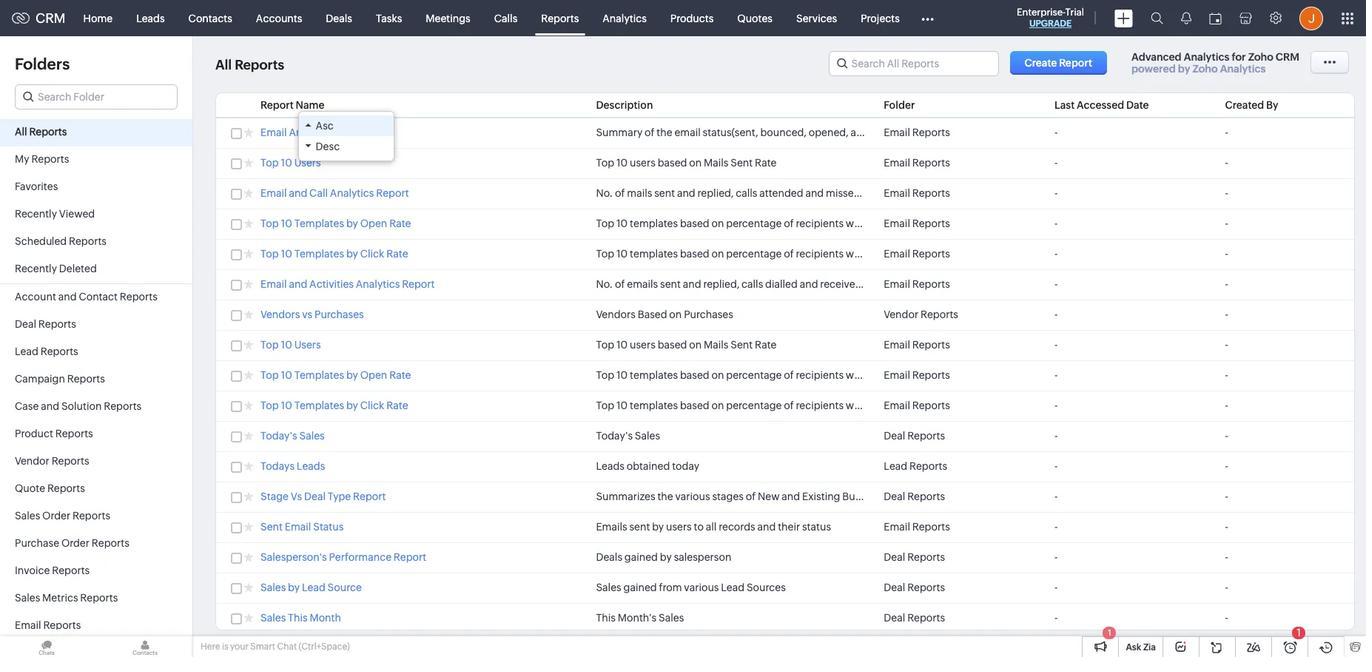 Task type: locate. For each thing, give the bounding box(es) containing it.
purchase
[[15, 537, 59, 549]]

top 10 users for first top 10 users 'link' from the top
[[261, 157, 321, 169]]

2 today's sales from the left
[[596, 430, 660, 442]]

this left month
[[288, 612, 308, 624]]

1 vertical spatial no.
[[596, 278, 613, 290]]

1 vertical spatial recently
[[15, 263, 57, 275]]

2 top 10 users from the top
[[261, 339, 321, 351]]

vendor reports down checkins,
[[884, 309, 959, 320]]

0 vertical spatial replied,
[[698, 187, 734, 199]]

1 top 10 users based on mails sent rate from the top
[[596, 157, 777, 169]]

quotes
[[737, 12, 773, 24]]

templates for 1st the top 10 templates by click rate link from the bottom
[[294, 400, 344, 412]]

month
[[310, 612, 341, 624]]

sales down quote
[[15, 510, 40, 522]]

click for 1st the top 10 templates by click rate link from the bottom
[[360, 400, 384, 412]]

top 10 templates by click rate
[[261, 248, 408, 260], [261, 400, 408, 412]]

vendors vs purchases
[[261, 309, 364, 320]]

call
[[309, 187, 328, 199]]

based
[[911, 127, 941, 138], [658, 157, 687, 169], [680, 218, 710, 229], [680, 248, 710, 260], [658, 339, 687, 351], [680, 369, 710, 381]]

3 templates from the top
[[294, 369, 344, 381]]

top 10 templates based on percentage of recipients who have clicked the email
[[596, 248, 975, 260]]

email and activities analytics report link
[[261, 278, 435, 292]]

-
[[1055, 127, 1058, 138], [1225, 127, 1229, 138], [1055, 157, 1058, 169], [1225, 157, 1229, 169], [1055, 187, 1058, 199], [1225, 187, 1229, 199], [1055, 218, 1058, 229], [1225, 218, 1229, 229], [1055, 248, 1058, 260], [1225, 248, 1229, 260], [1055, 278, 1058, 290], [1225, 278, 1229, 290], [1055, 309, 1058, 320], [1225, 309, 1229, 320], [1055, 339, 1058, 351], [1225, 339, 1229, 351], [1055, 369, 1058, 381], [1225, 369, 1229, 381], [1055, 400, 1058, 412], [1225, 400, 1229, 412], [1055, 430, 1058, 442], [1225, 430, 1229, 442], [1055, 460, 1058, 472], [1225, 460, 1229, 472], [1055, 491, 1058, 503], [1225, 491, 1229, 503], [1055, 521, 1058, 533], [1225, 521, 1229, 533], [1055, 551, 1058, 563], [1225, 551, 1229, 563], [1055, 582, 1058, 594], [1225, 582, 1229, 594], [1055, 612, 1058, 624], [1225, 612, 1229, 624]]

leads up summarizes
[[596, 460, 625, 472]]

(ctrl+space)
[[299, 642, 350, 652]]

percentage
[[726, 218, 782, 229], [726, 248, 782, 260], [726, 369, 782, 381]]

and right 'new'
[[782, 491, 800, 503]]

1 percentage from the top
[[726, 218, 782, 229]]

home link
[[71, 0, 124, 36]]

top 10 users link down email analytics link
[[261, 157, 321, 171]]

1 vertical spatial top 10 users link
[[261, 339, 321, 353]]

templates for first top 10 templates by open rate link from the top
[[294, 218, 344, 229]]

0 vertical spatial deals
[[326, 12, 352, 24]]

1 vertical spatial top 10 templates by click rate
[[261, 400, 408, 412]]

tasks
[[972, 278, 996, 290]]

2 opened from the top
[[894, 369, 931, 381]]

1 vertical spatial all reports
[[15, 126, 67, 138]]

sales down invoice
[[15, 592, 40, 604]]

1 recently from the top
[[15, 208, 57, 220]]

0 horizontal spatial representatives
[[902, 187, 976, 199]]

recently viewed
[[15, 208, 95, 220]]

1 opened from the top
[[894, 218, 931, 229]]

templates for first top 10 templates by open rate link from the top
[[630, 218, 678, 229]]

top 10 templates by click rate link
[[261, 248, 408, 262], [261, 400, 408, 414]]

by
[[1178, 63, 1191, 75], [1266, 99, 1279, 111], [862, 187, 874, 199], [346, 218, 358, 229], [346, 248, 358, 260], [1027, 278, 1038, 290], [346, 369, 358, 381], [346, 400, 358, 412], [652, 521, 664, 533], [660, 551, 672, 563], [288, 582, 300, 594]]

0 horizontal spatial vendor reports
[[15, 455, 89, 467]]

crm inside advanced analytics for zoho crm powered by zoho analytics
[[1276, 51, 1300, 63]]

checkins,
[[903, 278, 949, 290]]

order down sales order reports
[[61, 537, 90, 549]]

who
[[846, 218, 867, 229], [846, 248, 867, 260], [846, 369, 867, 381]]

metrics
[[42, 592, 78, 604]]

my reports
[[15, 153, 69, 165]]

zia
[[1143, 642, 1156, 653]]

top 10 templates by click rate for 1st the top 10 templates by click rate link
[[261, 248, 408, 260]]

leads up stage vs deal type report
[[297, 460, 325, 472]]

calls left 'attended'
[[736, 187, 757, 199]]

4 templates from the top
[[294, 400, 344, 412]]

2 purchases from the left
[[684, 309, 733, 320]]

vendor reports down product reports
[[15, 455, 89, 467]]

vendors for vendors vs purchases
[[261, 309, 300, 320]]

account and contact reports link
[[0, 284, 192, 312]]

quotes link
[[726, 0, 785, 36]]

recently down favorites on the top left of the page
[[15, 208, 57, 220]]

0 vertical spatial users
[[630, 157, 656, 169]]

1 templates from the top
[[294, 218, 344, 229]]

the for 1st top 10 templates by open rate link from the bottom
[[933, 369, 949, 381]]

recently
[[15, 208, 57, 220], [15, 263, 57, 275]]

2 top 10 templates by click rate link from the top
[[261, 400, 408, 414]]

salesperson's performance report
[[261, 551, 427, 563]]

zoho left for
[[1193, 63, 1218, 75]]

various down "salesperson" in the bottom of the page
[[684, 582, 719, 594]]

0 vertical spatial order
[[42, 510, 70, 522]]

top 10 templates by click rate up today's sales link
[[261, 400, 408, 412]]

0 vertical spatial users
[[294, 157, 321, 169]]

1 vertical spatial lead reports
[[884, 460, 947, 472]]

the for first top 10 templates by open rate link from the top
[[933, 218, 949, 229]]

0 vertical spatial mails
[[704, 157, 729, 169]]

top 10 users based on mails sent rate down vendors based on purchases on the top of the page
[[596, 339, 777, 351]]

3 percentage from the top
[[726, 369, 782, 381]]

favorites link
[[0, 174, 192, 201]]

0 vertical spatial sent
[[654, 187, 675, 199]]

1 horizontal spatial deals
[[596, 551, 622, 563]]

1 vertical spatial have
[[869, 248, 892, 260]]

lead left source
[[302, 582, 326, 594]]

sent for mails
[[654, 187, 675, 199]]

2 recently from the top
[[15, 263, 57, 275]]

1 who from the top
[[846, 218, 867, 229]]

various up to
[[675, 491, 710, 503]]

leads for leads
[[136, 12, 165, 24]]

1 top 10 templates by click rate from the top
[[261, 248, 408, 260]]

vendors left vs
[[261, 309, 300, 320]]

and right case
[[41, 400, 59, 412]]

1 horizontal spatial this
[[596, 612, 616, 624]]

1 vertical spatial top 10 templates by open rate
[[261, 369, 411, 381]]

gained down emails
[[625, 551, 658, 563]]

replied, down status(sent,
[[698, 187, 734, 199]]

campaign
[[15, 373, 65, 385]]

opened for first top 10 templates by open rate link from the top
[[894, 218, 931, 229]]

users
[[630, 157, 656, 169], [630, 339, 656, 351], [666, 521, 692, 533]]

0 vertical spatial click
[[360, 248, 384, 260]]

1 vertical spatial various
[[684, 582, 719, 594]]

2 click from the top
[[360, 400, 384, 412]]

replied, left dialled
[[703, 278, 740, 290]]

order
[[42, 510, 70, 522], [61, 537, 90, 549]]

2 top 10 templates by click rate from the top
[[261, 400, 408, 412]]

product reports link
[[0, 421, 192, 449]]

1 vertical spatial mails
[[704, 339, 729, 351]]

templates down based
[[630, 369, 678, 381]]

1 vertical spatial top 10 templates by click rate link
[[261, 400, 408, 414]]

1 vertical spatial templates
[[630, 248, 678, 260]]

2 vertical spatial users
[[666, 521, 692, 533]]

0 horizontal spatial vendors
[[261, 309, 300, 320]]

top 10 templates by open rate link down email and call analytics report link at the left of page
[[261, 218, 411, 232]]

recently for recently viewed
[[15, 208, 57, 220]]

2 open from the top
[[360, 369, 387, 381]]

chats image
[[0, 637, 93, 657]]

vendor reports
[[884, 309, 959, 320], [15, 455, 89, 467]]

1 vertical spatial recipients
[[796, 248, 844, 260]]

salesperson's
[[261, 551, 327, 563]]

no. left mails
[[596, 187, 613, 199]]

by inside "link"
[[288, 582, 300, 594]]

1 templates from the top
[[630, 218, 678, 229]]

this left month's
[[596, 612, 616, 624]]

sales this month link
[[261, 612, 341, 626]]

1 vertical spatial vendor reports
[[15, 455, 89, 467]]

powered
[[1132, 63, 1176, 75]]

0 vertical spatial top 10 templates by click rate
[[261, 248, 408, 260]]

various
[[675, 491, 710, 503], [684, 582, 719, 594]]

my reports link
[[0, 147, 192, 174]]

sent
[[654, 187, 675, 199], [660, 278, 681, 290], [629, 521, 650, 533]]

0 horizontal spatial today's sales
[[261, 430, 325, 442]]

1 horizontal spatial all reports
[[215, 57, 284, 73]]

1 horizontal spatial purchases
[[684, 309, 733, 320]]

templates down call
[[294, 218, 344, 229]]

0 horizontal spatial this
[[288, 612, 308, 624]]

based for second top 10 users 'link' from the top of the page
[[658, 339, 687, 351]]

top 10 users based on mails sent rate down status(sent,
[[596, 157, 777, 169]]

2 vendors from the left
[[596, 309, 636, 320]]

order down 'quote reports'
[[42, 510, 70, 522]]

gained left from
[[624, 582, 657, 594]]

analytics right "activities"
[[356, 278, 400, 290]]

analytics up desc
[[289, 127, 333, 138]]

advanced analytics for zoho crm powered by zoho analytics
[[1132, 51, 1300, 75]]

1 today's from the left
[[261, 430, 297, 442]]

recently inside recently deleted link
[[15, 263, 57, 275]]

ask zia
[[1126, 642, 1156, 653]]

2 templates from the top
[[630, 248, 678, 260]]

recently down scheduled
[[15, 263, 57, 275]]

report
[[1059, 57, 1092, 69], [261, 99, 294, 111], [376, 187, 409, 199], [402, 278, 435, 290], [353, 491, 386, 503], [394, 551, 427, 563]]

today's up todays
[[261, 430, 297, 442]]

top 10 templates by click rate up "activities"
[[261, 248, 408, 260]]

vendor down product in the left bottom of the page
[[15, 455, 49, 467]]

today's sales
[[261, 430, 325, 442], [596, 430, 660, 442]]

calls for dialled
[[742, 278, 763, 290]]

1 vertical spatial open
[[360, 369, 387, 381]]

purchases down the email and activities analytics report link
[[315, 309, 364, 320]]

email reports for 1st the top 10 templates by click rate link from the bottom
[[884, 400, 950, 412]]

top 10 users down email analytics link
[[261, 157, 321, 169]]

deal
[[15, 318, 36, 330], [884, 430, 905, 442], [304, 491, 326, 503], [884, 491, 905, 503], [884, 551, 905, 563], [884, 582, 905, 594], [884, 612, 905, 624]]

rate for 1st the top 10 templates by click rate link from the bottom
[[387, 400, 408, 412]]

and up vendors based on purchases on the top of the page
[[683, 278, 701, 290]]

0 horizontal spatial sales
[[876, 187, 900, 199]]

2 vertical spatial percentage
[[726, 369, 782, 381]]

attended
[[760, 187, 804, 199]]

report name
[[261, 99, 325, 111]]

0 vertical spatial recipients
[[796, 218, 844, 229]]

and inside "link"
[[41, 400, 59, 412]]

2 top 10 users based on mails sent rate from the top
[[596, 339, 777, 351]]

email reports for email analytics link
[[884, 127, 950, 138]]

quote reports
[[15, 483, 85, 494]]

viewed
[[59, 208, 95, 220]]

0 vertical spatial top 10 templates by open rate link
[[261, 218, 411, 232]]

click for 1st the top 10 templates by click rate link
[[360, 248, 384, 260]]

0 horizontal spatial all reports
[[15, 126, 67, 138]]

1 top 10 templates by open rate link from the top
[[261, 218, 411, 232]]

0 vertical spatial all
[[215, 57, 232, 73]]

vendor down no. of emails sent and replied, calls dialled and received, events, checkins, and tasks listed by date and sales representatives
[[884, 309, 919, 320]]

analytics right call
[[330, 187, 374, 199]]

templates up "activities"
[[294, 248, 344, 260]]

1 horizontal spatial crm
[[1276, 51, 1300, 63]]

campaign reports
[[15, 373, 105, 385]]

calls for attended
[[736, 187, 757, 199]]

1 top 10 templates by click rate link from the top
[[261, 248, 408, 262]]

0 vertical spatial top 10 users
[[261, 157, 321, 169]]

3 templates from the top
[[630, 369, 678, 381]]

1 vertical spatial vendor
[[15, 455, 49, 467]]

top 10 templates by open rate link down vendors vs purchases link
[[261, 369, 411, 383]]

vendor
[[884, 309, 919, 320], [15, 455, 49, 467]]

2 who from the top
[[846, 248, 867, 260]]

emails
[[627, 278, 658, 290]]

no. for no. of emails sent and replied, calls dialled and received, events, checkins, and tasks listed by date and sales representatives
[[596, 278, 613, 290]]

1 vertical spatial top 10 templates by open rate link
[[261, 369, 411, 383]]

email and call analytics report
[[261, 187, 409, 199]]

1 top 10 users from the top
[[261, 157, 321, 169]]

0 horizontal spatial all
[[15, 126, 27, 138]]

crm up the folders
[[36, 10, 66, 26]]

deal reports for today's sales
[[884, 430, 945, 442]]

leads right home
[[136, 12, 165, 24]]

1 horizontal spatial zoho
[[1248, 51, 1274, 63]]

2 top 10 templates based on percentage of recipients who have opened the email from the top
[[596, 369, 977, 381]]

0 vertical spatial templates
[[630, 218, 678, 229]]

0 vertical spatial lead reports
[[15, 346, 78, 358]]

today's sales up leads obtained today
[[596, 430, 660, 442]]

0 vertical spatial top 10 templates by open rate
[[261, 218, 411, 229]]

deals left the tasks "link"
[[326, 12, 352, 24]]

1 horizontal spatial sales
[[1085, 278, 1109, 290]]

this
[[288, 612, 308, 624], [596, 612, 616, 624]]

1 vertical spatial top 10 users
[[261, 339, 321, 351]]

today's sales up todays leads
[[261, 430, 325, 442]]

quote
[[15, 483, 45, 494]]

calls left dialled
[[742, 278, 763, 290]]

rate for first top 10 templates by open rate link from the top
[[389, 218, 411, 229]]

2 vertical spatial have
[[869, 369, 892, 381]]

top 10 users down vs
[[261, 339, 321, 351]]

1 vertical spatial sent
[[660, 278, 681, 290]]

top 10 templates by open rate down email and call analytics report link at the left of page
[[261, 218, 411, 229]]

email reports for the email and activities analytics report link
[[884, 278, 950, 290]]

users down based
[[630, 339, 656, 351]]

top 10 users based on mails sent rate for second top 10 users 'link' from the top of the page
[[596, 339, 777, 351]]

top 10 users based on mails sent rate
[[596, 157, 777, 169], [596, 339, 777, 351]]

sales inside "link"
[[261, 582, 286, 594]]

sent for emails
[[660, 278, 681, 290]]

zoho
[[1248, 51, 1274, 63], [1193, 63, 1218, 75]]

1 vertical spatial crm
[[1276, 51, 1300, 63]]

sales right missed
[[876, 187, 900, 199]]

3 recipients from the top
[[796, 369, 844, 381]]

no. left emails
[[596, 278, 613, 290]]

have
[[869, 218, 892, 229], [869, 248, 892, 260], [869, 369, 892, 381]]

templates down mails
[[630, 218, 678, 229]]

gained
[[625, 551, 658, 563], [624, 582, 657, 594]]

templates for 1st the top 10 templates by click rate link
[[294, 248, 344, 260]]

1 horizontal spatial vendors
[[596, 309, 636, 320]]

0 vertical spatial percentage
[[726, 218, 782, 229]]

top 10 templates by open rate
[[261, 218, 411, 229], [261, 369, 411, 381]]

1 horizontal spatial today's
[[596, 430, 633, 442]]

your
[[230, 642, 249, 652]]

all reports up my reports
[[15, 126, 67, 138]]

templates up emails
[[630, 248, 678, 260]]

lead reports up business
[[884, 460, 947, 472]]

1 purchases from the left
[[315, 309, 364, 320]]

all reports inside all reports link
[[15, 126, 67, 138]]

email
[[261, 127, 287, 138], [884, 127, 910, 138], [884, 157, 910, 169], [261, 187, 287, 199], [884, 187, 910, 199], [884, 218, 910, 229], [884, 248, 910, 260], [261, 278, 287, 290], [884, 278, 910, 290], [884, 339, 910, 351], [884, 369, 910, 381], [884, 400, 910, 412], [285, 521, 311, 533], [884, 521, 910, 533], [15, 620, 41, 631]]

todays leads
[[261, 460, 325, 472]]

email reports
[[884, 127, 950, 138], [884, 157, 950, 169], [884, 187, 950, 199], [884, 218, 950, 229], [884, 248, 950, 260], [884, 278, 950, 290], [884, 339, 950, 351], [884, 369, 950, 381], [884, 400, 950, 412], [884, 521, 950, 533], [15, 620, 81, 631]]

1 vertical spatial users
[[294, 339, 321, 351]]

lead up campaign
[[15, 346, 38, 358]]

sales down salesperson's
[[261, 582, 286, 594]]

who for first top 10 templates by open rate link from the top
[[846, 218, 867, 229]]

0 vertical spatial have
[[869, 218, 892, 229]]

1 vertical spatial calls
[[742, 278, 763, 290]]

opened for 1st top 10 templates by open rate link from the bottom
[[894, 369, 931, 381]]

today's
[[261, 430, 297, 442], [596, 430, 633, 442]]

0 horizontal spatial deals
[[326, 12, 352, 24]]

stage
[[261, 491, 289, 503]]

sales right date
[[1085, 278, 1109, 290]]

deal reports for deals gained by salesperson
[[884, 551, 945, 563]]

vendors
[[261, 309, 300, 320], [596, 309, 636, 320]]

1 top 10 templates based on percentage of recipients who have opened the email from the top
[[596, 218, 977, 229]]

meetings
[[426, 12, 471, 24]]

top 10 users link down vs
[[261, 339, 321, 353]]

2 no. from the top
[[596, 278, 613, 290]]

templates down vendors vs purchases link
[[294, 369, 344, 381]]

folder
[[884, 99, 915, 111]]

0 vertical spatial vendor
[[884, 309, 919, 320]]

based for 1st the top 10 templates by click rate link
[[680, 248, 710, 260]]

deals down emails
[[596, 551, 622, 563]]

users down desc
[[294, 157, 321, 169]]

0 vertical spatial opened
[[894, 218, 931, 229]]

2 templates from the top
[[294, 248, 344, 260]]

0 vertical spatial vendor reports
[[884, 309, 959, 320]]

2 recipients from the top
[[796, 248, 844, 260]]

0 vertical spatial top 10 templates by click rate link
[[261, 248, 408, 262]]

services
[[796, 12, 837, 24]]

users up mails
[[630, 157, 656, 169]]

1 vertical spatial top 10 users based on mails sent rate
[[596, 339, 777, 351]]

1 click from the top
[[360, 248, 384, 260]]

1 vendors from the left
[[261, 309, 300, 320]]

1 vertical spatial top 10 templates based on percentage of recipients who have opened the email
[[596, 369, 977, 381]]

summary
[[596, 127, 643, 138]]

3 who from the top
[[846, 369, 867, 381]]

1 users from the top
[[294, 157, 321, 169]]

deal reports for sales gained from various lead sources
[[884, 582, 945, 594]]

0 vertical spatial top 10 templates based on percentage of recipients who have opened the email
[[596, 218, 977, 229]]

sales down from
[[659, 612, 684, 624]]

deal reports for this month's sales
[[884, 612, 945, 624]]

0 vertical spatial recently
[[15, 208, 57, 220]]

by inside advanced analytics for zoho crm powered by zoho analytics
[[1178, 63, 1191, 75]]

1 vertical spatial gained
[[624, 582, 657, 594]]

1 vertical spatial opened
[[894, 369, 931, 381]]

crm link
[[12, 10, 66, 26]]

all reports
[[215, 57, 284, 73], [15, 126, 67, 138]]

the
[[657, 127, 673, 138], [933, 218, 949, 229], [931, 248, 947, 260], [933, 369, 949, 381], [658, 491, 673, 503]]

recently inside recently viewed link
[[15, 208, 57, 220]]

based for first top 10 templates by open rate link from the top
[[680, 218, 710, 229]]

last accessed date
[[1055, 99, 1149, 111]]

all down contacts
[[215, 57, 232, 73]]

name
[[296, 99, 325, 111]]

gained for sales
[[624, 582, 657, 594]]

0 vertical spatial crm
[[36, 10, 66, 26]]

all reports down "accounts" "link"
[[215, 57, 284, 73]]

purchases right based
[[684, 309, 733, 320]]

0 vertical spatial top 10 users link
[[261, 157, 321, 171]]

2 users from the top
[[294, 339, 321, 351]]

mails down status(sent,
[[704, 157, 729, 169]]

email
[[675, 127, 701, 138], [951, 218, 977, 229], [949, 248, 975, 260], [951, 369, 977, 381]]

2 vertical spatial recipients
[[796, 369, 844, 381]]

1 recipients from the top
[[796, 218, 844, 229]]

1 vertical spatial percentage
[[726, 248, 782, 260]]

1 vertical spatial who
[[846, 248, 867, 260]]

top 10 templates by click rate link up "activities"
[[261, 248, 408, 262]]

leads
[[136, 12, 165, 24], [297, 460, 325, 472], [596, 460, 625, 472]]

2 percentage from the top
[[726, 248, 782, 260]]

users down vendors vs purchases link
[[294, 339, 321, 351]]

0 vertical spatial gained
[[625, 551, 658, 563]]

0 vertical spatial calls
[[736, 187, 757, 199]]

users left to
[[666, 521, 692, 533]]

1 no. from the top
[[596, 187, 613, 199]]

Search All Reports text field
[[829, 52, 998, 75]]

1 open from the top
[[360, 218, 387, 229]]

1 horizontal spatial vendor
[[884, 309, 919, 320]]

vendors left based
[[596, 309, 636, 320]]

1 this from the left
[[288, 612, 308, 624]]

templates for 1st top 10 templates by open rate link from the bottom
[[630, 369, 678, 381]]

accessed
[[1077, 99, 1124, 111]]

1 vertical spatial deals
[[596, 551, 622, 563]]

analytics
[[603, 12, 647, 24], [1184, 51, 1230, 63], [1220, 63, 1266, 75], [289, 127, 333, 138], [330, 187, 374, 199], [356, 278, 400, 290]]

todays
[[261, 460, 295, 472]]

on
[[943, 127, 955, 138], [689, 157, 702, 169], [712, 218, 724, 229], [712, 248, 724, 260], [669, 309, 682, 320], [689, 339, 702, 351], [712, 369, 724, 381]]

templates up today's sales link
[[294, 400, 344, 412]]

2 vertical spatial who
[[846, 369, 867, 381]]

mails down vendors based on purchases on the top of the page
[[704, 339, 729, 351]]

lead reports up campaign
[[15, 346, 78, 358]]

top 10 templates by open rate down vendors vs purchases link
[[261, 369, 411, 381]]

and left tasks
[[951, 278, 970, 290]]

1 vertical spatial all
[[15, 126, 27, 138]]

and left missed
[[806, 187, 824, 199]]

2 top 10 templates by open rate from the top
[[261, 369, 411, 381]]

status
[[313, 521, 344, 533]]

0 vertical spatial various
[[675, 491, 710, 503]]

1 vertical spatial replied,
[[703, 278, 740, 290]]

upgrade
[[1030, 19, 1072, 29]]

and right dialled
[[800, 278, 818, 290]]



Task type: describe. For each thing, give the bounding box(es) containing it.
top 10 templates by click rate for 1st the top 10 templates by click rate link from the bottom
[[261, 400, 408, 412]]

leads for leads obtained today
[[596, 460, 625, 472]]

2 mails from the top
[[704, 339, 729, 351]]

contacts link
[[177, 0, 244, 36]]

top 10 templates based on percentage of recipients who have opened the email for 1st top 10 templates by open rate link from the bottom
[[596, 369, 977, 381]]

1 horizontal spatial leads
[[297, 460, 325, 472]]

and up vs
[[289, 278, 307, 290]]

2 this from the left
[[596, 612, 616, 624]]

salesperson
[[674, 551, 732, 563]]

templates for 1st the top 10 templates by click rate link
[[630, 248, 678, 260]]

and left their
[[758, 521, 776, 533]]

sales up todays leads
[[299, 430, 325, 442]]

1 vertical spatial users
[[630, 339, 656, 351]]

here is your smart chat (ctrl+space)
[[201, 642, 350, 652]]

recipients for first top 10 templates by open rate link from the top
[[796, 218, 844, 229]]

stage vs deal type report
[[261, 491, 386, 503]]

2 vertical spatial sent
[[261, 521, 283, 533]]

module
[[1032, 127, 1069, 138]]

status(sent,
[[703, 127, 758, 138]]

salesperson's performance report link
[[261, 551, 427, 565]]

deals for deals
[[326, 12, 352, 24]]

purchase order reports
[[15, 537, 129, 549]]

listed
[[998, 278, 1024, 290]]

email reports for first top 10 users 'link' from the top
[[884, 157, 950, 169]]

sources
[[747, 582, 786, 594]]

sales up leads obtained today
[[635, 430, 660, 442]]

vs
[[291, 491, 302, 503]]

email reports for email and call analytics report link at the left of page
[[884, 187, 950, 199]]

based
[[638, 309, 667, 320]]

analytics right "reports" "link"
[[603, 12, 647, 24]]

emails
[[596, 521, 627, 533]]

create report
[[1025, 57, 1092, 69]]

percentage for first top 10 templates by open rate link from the top
[[726, 218, 782, 229]]

2 top 10 users link from the top
[[261, 339, 321, 353]]

top 10 users for second top 10 users 'link' from the top of the page
[[261, 339, 321, 351]]

folders
[[15, 55, 70, 73]]

todays leads link
[[261, 460, 325, 474]]

sales up here is your smart chat (ctrl+space)
[[261, 612, 286, 624]]

products
[[670, 12, 714, 24]]

user
[[1091, 127, 1112, 138]]

1 vertical spatial representatives
[[1111, 278, 1185, 290]]

home
[[83, 12, 113, 24]]

this inside sales this month link
[[288, 612, 308, 624]]

description
[[596, 99, 653, 111]]

last
[[1055, 99, 1075, 111]]

trial
[[1066, 7, 1084, 18]]

for
[[1232, 51, 1246, 63]]

users for second top 10 users 'link' from the top of the page
[[294, 339, 321, 351]]

recently for recently deleted
[[15, 263, 57, 275]]

create
[[1025, 57, 1057, 69]]

the for 1st the top 10 templates by click rate link
[[931, 248, 947, 260]]

vendors for vendors based on purchases
[[596, 309, 636, 320]]

replied, for dialled
[[703, 278, 740, 290]]

top 10 templates based on percentage of recipients who have opened the email for first top 10 templates by open rate link from the top
[[596, 218, 977, 229]]

date
[[1126, 99, 1149, 111]]

scheduled
[[15, 235, 67, 247]]

invoice reports
[[15, 565, 90, 577]]

order for sales
[[42, 510, 70, 522]]

2 today's from the left
[[596, 430, 633, 442]]

performance
[[329, 551, 392, 563]]

sent email status link
[[261, 521, 344, 535]]

0 horizontal spatial lead reports
[[15, 346, 78, 358]]

top 10 users based on mails sent rate for first top 10 users 'link' from the top
[[596, 157, 777, 169]]

sales this month
[[261, 612, 341, 624]]

who for 1st top 10 templates by open rate link from the bottom
[[846, 369, 867, 381]]

email reports for second top 10 users 'link' from the top of the page
[[884, 339, 950, 351]]

replied, for attended
[[698, 187, 734, 199]]

type
[[328, 491, 351, 503]]

email reports for sent email status link
[[884, 521, 950, 533]]

1 top 10 users link from the top
[[261, 157, 321, 171]]

created by
[[1225, 99, 1279, 111]]

invoice reports link
[[0, 558, 192, 585]]

1 top 10 templates by open rate from the top
[[261, 218, 411, 229]]

recipients for 1st top 10 templates by open rate link from the bottom
[[796, 369, 844, 381]]

products link
[[659, 0, 726, 36]]

scheduled reports
[[15, 235, 107, 247]]

rate for 1st the top 10 templates by click rate link
[[387, 248, 408, 260]]

deal reports link
[[0, 312, 192, 339]]

1 mails from the top
[[704, 157, 729, 169]]

and left user
[[1071, 127, 1089, 138]]

report inside button
[[1059, 57, 1092, 69]]

sales by lead source
[[261, 582, 362, 594]]

lead inside "link"
[[302, 582, 326, 594]]

2 have from the top
[[869, 248, 892, 260]]

no. for no. of mails sent and replied, calls attended and missed by sales representatives
[[596, 187, 613, 199]]

sales metrics reports
[[15, 592, 118, 604]]

gained for deals
[[625, 551, 658, 563]]

recently deleted link
[[0, 256, 192, 283]]

1 have from the top
[[869, 218, 892, 229]]

recently deleted
[[15, 263, 97, 275]]

new
[[758, 491, 780, 503]]

recently viewed link
[[0, 201, 192, 229]]

clicked)
[[871, 127, 909, 138]]

all reports link
[[0, 119, 192, 147]]

templates for 1st top 10 templates by open rate link from the bottom
[[294, 369, 344, 381]]

advanced
[[1132, 51, 1182, 63]]

solution
[[61, 400, 102, 412]]

deals for deals gained by salesperson
[[596, 551, 622, 563]]

lead up business
[[884, 460, 908, 472]]

1 horizontal spatial lead reports
[[884, 460, 947, 472]]

status
[[802, 521, 831, 533]]

is
[[222, 642, 228, 652]]

2 top 10 templates by open rate link from the top
[[261, 369, 411, 383]]

missed
[[826, 187, 860, 199]]

and left call
[[289, 187, 307, 199]]

analytics left for
[[1184, 51, 1230, 63]]

and right date
[[1064, 278, 1083, 290]]

account
[[15, 291, 56, 303]]

0 vertical spatial all reports
[[215, 57, 284, 73]]

1 vertical spatial sent
[[731, 339, 753, 351]]

tasks
[[376, 12, 402, 24]]

vendor reports inside vendor reports link
[[15, 455, 89, 467]]

stage vs deal type report link
[[261, 491, 386, 505]]

and left clicked)
[[851, 127, 869, 138]]

0 horizontal spatial vendor
[[15, 455, 49, 467]]

rate for 1st top 10 templates by open rate link from the bottom
[[389, 369, 411, 381]]

projects
[[861, 12, 900, 24]]

0 horizontal spatial zoho
[[1193, 63, 1218, 75]]

email reports link
[[0, 613, 192, 640]]

contacts image
[[98, 637, 192, 657]]

based for first top 10 users 'link' from the top
[[658, 157, 687, 169]]

email reports for 1st the top 10 templates by click rate link
[[884, 248, 950, 260]]

email analytics link
[[261, 127, 333, 141]]

tasks link
[[364, 0, 414, 36]]

recipients for 1st the top 10 templates by click rate link
[[796, 248, 844, 260]]

1 vertical spatial sales
[[1085, 278, 1109, 290]]

and down deleted
[[58, 291, 77, 303]]

0 vertical spatial sent
[[731, 157, 753, 169]]

sales up month's
[[596, 582, 622, 594]]

percentage for 1st top 10 templates by open rate link from the bottom
[[726, 369, 782, 381]]

campaign reports link
[[0, 366, 192, 394]]

lead reports link
[[0, 339, 192, 366]]

records
[[719, 521, 755, 533]]

sent email status
[[261, 521, 344, 533]]

to
[[694, 521, 704, 533]]

from
[[659, 582, 682, 594]]

deals gained by salesperson
[[596, 551, 732, 563]]

sales gained from various lead sources
[[596, 582, 786, 594]]

activities
[[309, 278, 354, 290]]

lead left the sources
[[721, 582, 745, 594]]

order for purchase
[[61, 537, 90, 549]]

1 horizontal spatial vendor reports
[[884, 309, 959, 320]]

this month's sales
[[596, 612, 684, 624]]

month's
[[618, 612, 657, 624]]

my
[[15, 153, 29, 165]]

purchase order reports link
[[0, 531, 192, 558]]

users for first top 10 users 'link' from the top
[[294, 157, 321, 169]]

deals link
[[314, 0, 364, 36]]

1 horizontal spatial all
[[215, 57, 232, 73]]

Search Folder text field
[[16, 85, 177, 109]]

3 have from the top
[[869, 369, 892, 381]]

0 vertical spatial sales
[[876, 187, 900, 199]]

date
[[1040, 278, 1062, 290]]

leads obtained today
[[596, 460, 700, 472]]

accounts
[[256, 12, 302, 24]]

and right mails
[[677, 187, 696, 199]]

vendors vs purchases link
[[261, 309, 364, 323]]

opened,
[[809, 127, 849, 138]]

obtained
[[627, 460, 670, 472]]

created
[[1225, 99, 1264, 111]]

analytics up created
[[1220, 63, 1266, 75]]

all
[[706, 521, 717, 533]]

who for 1st the top 10 templates by click rate link
[[846, 248, 867, 260]]

0 vertical spatial representatives
[[902, 187, 976, 199]]

chat
[[277, 642, 297, 652]]

meetings link
[[414, 0, 482, 36]]

2 vertical spatial sent
[[629, 521, 650, 533]]

based for 1st top 10 templates by open rate link from the bottom
[[680, 369, 710, 381]]

desc
[[316, 141, 340, 152]]

quote reports link
[[0, 476, 192, 503]]

1 today's sales from the left
[[261, 430, 325, 442]]

emails sent by users to all records and their status
[[596, 521, 831, 533]]

no. of emails sent and replied, calls dialled and received, events, checkins, and tasks listed by date and sales representatives
[[596, 278, 1185, 290]]

stages
[[712, 491, 744, 503]]

sales order reports
[[15, 510, 110, 522]]

percentage for 1st the top 10 templates by click rate link
[[726, 248, 782, 260]]



Task type: vqa. For each thing, say whether or not it's contained in the screenshot.
new
yes



